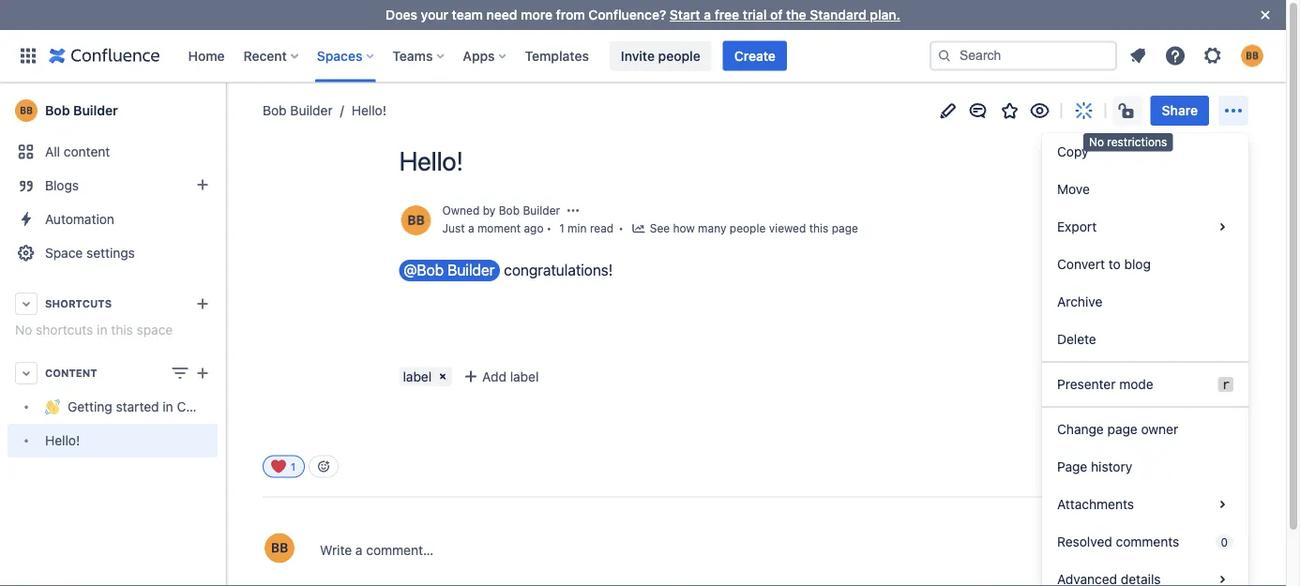 Task type: describe. For each thing, give the bounding box(es) containing it.
from
[[556, 7, 585, 23]]

does
[[386, 7, 417, 23]]

spaces button
[[311, 41, 381, 71]]

templates link
[[519, 41, 595, 71]]

share button
[[1151, 96, 1209, 126]]

restrictions
[[1107, 136, 1167, 149]]

recent button
[[238, 41, 306, 71]]

bob builder image
[[265, 533, 295, 563]]

export button
[[1042, 208, 1249, 246]]

start watching image
[[1029, 99, 1051, 122]]

0 vertical spatial hello! link
[[333, 101, 386, 120]]

min
[[568, 222, 587, 235]]

home
[[188, 48, 225, 63]]

see
[[650, 222, 670, 235]]

star image
[[999, 99, 1021, 122]]

Search field
[[930, 41, 1117, 71]]

all
[[45, 144, 60, 159]]

see how many people viewed this page
[[650, 222, 858, 235]]

convert to blog
[[1057, 257, 1151, 272]]

people inside button
[[658, 48, 700, 63]]

quickstart
[[1149, 529, 1220, 546]]

write
[[320, 542, 352, 558]]

share
[[1162, 103, 1198, 118]]

apps
[[463, 48, 495, 63]]

create a blog image
[[191, 174, 214, 196]]

search image
[[937, 48, 952, 63]]

standard
[[810, 7, 867, 23]]

1 horizontal spatial bob builder link
[[263, 101, 333, 120]]

add
[[482, 369, 507, 384]]

1 horizontal spatial bob
[[263, 103, 287, 118]]

move
[[1057, 182, 1090, 197]]

space settings link
[[8, 236, 218, 270]]

teams button
[[387, 41, 452, 71]]

trial
[[743, 7, 767, 23]]

2 horizontal spatial bob
[[499, 204, 520, 217]]

2 horizontal spatial bob builder link
[[499, 204, 560, 217]]

getting started in confluence link
[[8, 390, 246, 424]]

2 horizontal spatial hello!
[[399, 145, 463, 176]]

by
[[483, 204, 496, 217]]

space settings
[[45, 245, 135, 261]]

see how many people viewed this page button
[[631, 220, 858, 239]]

manage page ownership image
[[566, 203, 581, 218]]

bob builder image
[[401, 205, 431, 235]]

invite people button
[[610, 41, 712, 71]]

archive
[[1057, 294, 1103, 310]]

notification icon image
[[1127, 45, 1149, 67]]

apps button
[[457, 41, 514, 71]]

start
[[670, 7, 700, 23]]

edit this page image
[[937, 99, 959, 122]]

page history link
[[1042, 448, 1249, 486]]

getting
[[68, 399, 112, 415]]

team
[[452, 7, 483, 23]]

page history
[[1057, 459, 1132, 475]]

bob inside the space element
[[45, 103, 70, 118]]

1 vertical spatial hello! link
[[8, 424, 218, 458]]

collapse sidebar image
[[205, 92, 246, 129]]

create a page image
[[191, 362, 214, 385]]

this inside the space element
[[111, 322, 133, 338]]

write a comment… button
[[311, 531, 1249, 569]]

1 button
[[263, 455, 305, 478]]

change page owner button
[[1042, 411, 1249, 448]]

your profile and preferences image
[[1241, 45, 1264, 67]]

content
[[45, 367, 97, 379]]

no for no shortcuts in this space
[[15, 322, 32, 338]]

builder down the just
[[448, 261, 495, 279]]

2 horizontal spatial a
[[704, 7, 711, 23]]

no restrictions image
[[1117, 99, 1139, 122]]

1 for 1 min read
[[559, 222, 564, 235]]

your
[[421, 7, 448, 23]]

teams
[[392, 48, 433, 63]]

copy button
[[1042, 133, 1249, 171]]

just
[[442, 222, 465, 235]]

:heart: image
[[271, 459, 286, 474]]

quickstart button
[[1111, 517, 1239, 558]]

of
[[770, 7, 783, 23]]

recent
[[244, 48, 287, 63]]

space
[[45, 245, 83, 261]]

does your team need more from confluence? start a free trial of the standard plan.
[[386, 7, 900, 23]]

attachments
[[1057, 497, 1134, 512]]

builder inside the space element
[[73, 103, 118, 118]]

change view image
[[169, 362, 191, 385]]

owner
[[1141, 422, 1178, 437]]

menu containing copy
[[1042, 133, 1249, 586]]

congratulations!
[[504, 261, 613, 279]]

Add label text field
[[458, 367, 604, 386]]

presenter
[[1057, 377, 1116, 392]]

history
[[1091, 459, 1132, 475]]

comment…
[[366, 542, 433, 558]]



Task type: locate. For each thing, give the bounding box(es) containing it.
change page owner
[[1057, 422, 1178, 437]]

content
[[64, 144, 110, 159]]

builder up ago
[[523, 204, 560, 217]]

1 inside button
[[290, 461, 296, 473]]

0 horizontal spatial in
[[97, 322, 107, 338]]

bob builder link
[[8, 92, 218, 129], [263, 101, 333, 120], [499, 204, 560, 217]]

page right viewed
[[832, 222, 858, 235]]

builder down the spaces
[[290, 103, 333, 118]]

hello! down 'spaces' popup button
[[352, 103, 386, 118]]

free
[[715, 7, 739, 23]]

bob builder link inside the space element
[[8, 92, 218, 129]]

no shortcuts in this space
[[15, 322, 173, 338]]

1 vertical spatial page
[[1107, 422, 1138, 437]]

0 vertical spatial hello!
[[352, 103, 386, 118]]

1 min read
[[559, 222, 614, 235]]

people inside button
[[730, 222, 766, 235]]

0 horizontal spatial this
[[111, 322, 133, 338]]

0 vertical spatial in
[[97, 322, 107, 338]]

0 horizontal spatial bob builder
[[45, 103, 118, 118]]

0 vertical spatial 1
[[559, 222, 564, 235]]

a right write
[[355, 542, 363, 558]]

label
[[403, 369, 432, 384], [510, 369, 539, 384]]

a left free
[[704, 7, 711, 23]]

1 horizontal spatial in
[[163, 399, 173, 415]]

0 vertical spatial page
[[832, 222, 858, 235]]

1 horizontal spatial a
[[468, 222, 474, 235]]

confluence?
[[589, 7, 666, 23]]

0 horizontal spatial bob builder link
[[8, 92, 218, 129]]

this right viewed
[[809, 222, 829, 235]]

hello! link down 'spaces' popup button
[[333, 101, 386, 120]]

hello! link down the getting
[[8, 424, 218, 458]]

viewed
[[769, 222, 806, 235]]

how
[[673, 222, 695, 235]]

1 horizontal spatial people
[[730, 222, 766, 235]]

blog
[[1124, 257, 1151, 272]]

banner
[[0, 30, 1286, 83]]

tree
[[8, 390, 246, 458]]

a right the just
[[468, 222, 474, 235]]

1 horizontal spatial hello!
[[352, 103, 386, 118]]

moment
[[477, 222, 521, 235]]

2 vertical spatial hello!
[[45, 433, 80, 448]]

hello! up owned
[[399, 145, 463, 176]]

blogs
[[45, 178, 79, 193]]

in down shortcuts dropdown button
[[97, 322, 107, 338]]

to
[[1109, 257, 1121, 272]]

bob right collapse sidebar icon
[[263, 103, 287, 118]]

@bob
[[404, 261, 444, 279]]

appswitcher icon image
[[17, 45, 39, 67]]

all content link
[[8, 135, 218, 169]]

read
[[590, 222, 614, 235]]

no inside the space element
[[15, 322, 32, 338]]

archive button
[[1042, 283, 1249, 321]]

attachments button
[[1042, 486, 1249, 523]]

page inside menu
[[1107, 422, 1138, 437]]

label right add
[[510, 369, 539, 384]]

no left shortcuts
[[15, 322, 32, 338]]

r
[[1222, 377, 1230, 392]]

check image
[[1123, 526, 1145, 549]]

bob builder down recent dropdown button
[[263, 103, 333, 118]]

0 horizontal spatial no
[[15, 322, 32, 338]]

resolved comments
[[1057, 534, 1179, 550]]

ago
[[524, 222, 544, 235]]

1 horizontal spatial bob builder
[[263, 103, 333, 118]]

space
[[137, 322, 173, 338]]

1 horizontal spatial label
[[510, 369, 539, 384]]

page left owner
[[1107, 422, 1138, 437]]

people right the many
[[730, 222, 766, 235]]

banner containing home
[[0, 30, 1286, 83]]

convert
[[1057, 257, 1105, 272]]

confluence
[[177, 399, 246, 415]]

add label
[[482, 369, 539, 384]]

home link
[[182, 41, 230, 71]]

many
[[698, 222, 727, 235]]

resolved
[[1057, 534, 1112, 550]]

1 vertical spatial 1
[[290, 461, 296, 473]]

convert to blog button
[[1042, 246, 1249, 283]]

0
[[1221, 536, 1228, 549]]

more actions image
[[1222, 99, 1245, 122]]

blogs link
[[8, 169, 218, 203]]

2 bob builder from the left
[[263, 103, 333, 118]]

@bob builder button
[[399, 260, 500, 281]]

this inside button
[[809, 222, 829, 235]]

write a comment…
[[320, 542, 433, 558]]

tree inside the space element
[[8, 390, 246, 458]]

a inside button
[[355, 542, 363, 558]]

automation link
[[8, 203, 218, 236]]

2 label from the left
[[510, 369, 539, 384]]

no restrictions
[[1089, 136, 1167, 149]]

automation
[[45, 212, 114, 227]]

bob builder link down recent dropdown button
[[263, 101, 333, 120]]

started
[[116, 399, 159, 415]]

1 vertical spatial people
[[730, 222, 766, 235]]

1 left min
[[559, 222, 564, 235]]

confluence image
[[49, 45, 160, 67], [49, 45, 160, 67]]

a for write a comment…
[[355, 542, 363, 558]]

builder
[[73, 103, 118, 118], [290, 103, 333, 118], [523, 204, 560, 217], [448, 261, 495, 279]]

spaces
[[317, 48, 362, 63]]

1 vertical spatial in
[[163, 399, 173, 415]]

1 bob builder from the left
[[45, 103, 118, 118]]

create link
[[723, 41, 787, 71]]

bob right by
[[499, 204, 520, 217]]

tree containing getting started in confluence
[[8, 390, 246, 458]]

1 right :heart: image
[[290, 461, 296, 473]]

owned
[[442, 204, 480, 217]]

1
[[559, 222, 564, 235], [290, 461, 296, 473]]

bob up all
[[45, 103, 70, 118]]

shortcuts
[[45, 298, 112, 310]]

delete
[[1057, 332, 1096, 347]]

page
[[1057, 459, 1088, 475]]

people down start
[[658, 48, 700, 63]]

no for no restrictions
[[1089, 136, 1104, 149]]

bob builder inside the space element
[[45, 103, 118, 118]]

1 horizontal spatial page
[[1107, 422, 1138, 437]]

comments
[[1116, 534, 1179, 550]]

1 horizontal spatial this
[[809, 222, 829, 235]]

quick summary image
[[1073, 99, 1095, 122]]

bob builder link up all content link
[[8, 92, 218, 129]]

help icon image
[[1164, 45, 1187, 67]]

in for shortcuts
[[97, 322, 107, 338]]

shortcuts
[[36, 322, 93, 338]]

0 vertical spatial no
[[1089, 136, 1104, 149]]

global element
[[11, 30, 930, 82]]

just a moment ago
[[442, 222, 544, 235]]

0 horizontal spatial a
[[355, 542, 363, 558]]

0 horizontal spatial 1
[[290, 461, 296, 473]]

0 vertical spatial this
[[809, 222, 829, 235]]

0 vertical spatial a
[[704, 7, 711, 23]]

1 horizontal spatial no
[[1089, 136, 1104, 149]]

need
[[486, 7, 517, 23]]

label link
[[399, 367, 434, 386]]

bob builder link up ago
[[499, 204, 560, 217]]

export
[[1057, 219, 1097, 235]]

0 horizontal spatial hello!
[[45, 433, 80, 448]]

templates
[[525, 48, 589, 63]]

close image
[[1254, 4, 1277, 26]]

all content
[[45, 144, 110, 159]]

settings icon image
[[1202, 45, 1224, 67]]

no
[[1089, 136, 1104, 149], [15, 322, 32, 338]]

getting started in confluence
[[68, 399, 246, 415]]

0 horizontal spatial hello! link
[[8, 424, 218, 458]]

shortcuts button
[[8, 287, 218, 321]]

no right copy
[[1089, 136, 1104, 149]]

:heart: image
[[271, 459, 286, 474]]

2 vertical spatial a
[[355, 542, 363, 558]]

in
[[97, 322, 107, 338], [163, 399, 173, 415]]

1 for 1
[[290, 461, 296, 473]]

in right started
[[163, 399, 173, 415]]

hello! inside tree
[[45, 433, 80, 448]]

create
[[734, 48, 776, 63]]

1 vertical spatial this
[[111, 322, 133, 338]]

bob builder up all content
[[45, 103, 118, 118]]

0 vertical spatial people
[[658, 48, 700, 63]]

1 label from the left
[[403, 369, 432, 384]]

add reaction image
[[316, 459, 331, 474]]

0 horizontal spatial people
[[658, 48, 700, 63]]

in for started
[[163, 399, 173, 415]]

clear image
[[435, 369, 450, 384]]

invite people
[[621, 48, 700, 63]]

1 vertical spatial hello!
[[399, 145, 463, 176]]

1 vertical spatial no
[[15, 322, 32, 338]]

mode
[[1119, 377, 1154, 392]]

invite
[[621, 48, 655, 63]]

hello! down the getting
[[45, 433, 80, 448]]

space element
[[0, 83, 246, 586]]

1 horizontal spatial 1
[[559, 222, 564, 235]]

content button
[[8, 356, 218, 390]]

1 horizontal spatial hello! link
[[333, 101, 386, 120]]

change
[[1057, 422, 1104, 437]]

plan.
[[870, 7, 900, 23]]

1 vertical spatial a
[[468, 222, 474, 235]]

this down shortcuts dropdown button
[[111, 322, 133, 338]]

presenter mode
[[1057, 377, 1154, 392]]

start a free trial of the standard plan. link
[[670, 7, 900, 23]]

add shortcut image
[[191, 293, 214, 315]]

menu
[[1042, 133, 1249, 586]]

bob builder
[[45, 103, 118, 118], [263, 103, 333, 118]]

a for just a moment ago
[[468, 222, 474, 235]]

builder up content
[[73, 103, 118, 118]]

0 horizontal spatial page
[[832, 222, 858, 235]]

0 horizontal spatial bob
[[45, 103, 70, 118]]

0 horizontal spatial label
[[403, 369, 432, 384]]

move button
[[1042, 171, 1249, 208]]

owned by bob builder
[[442, 204, 560, 217]]

label left clear icon
[[403, 369, 432, 384]]



Task type: vqa. For each thing, say whether or not it's contained in the screenshot.
projects.
no



